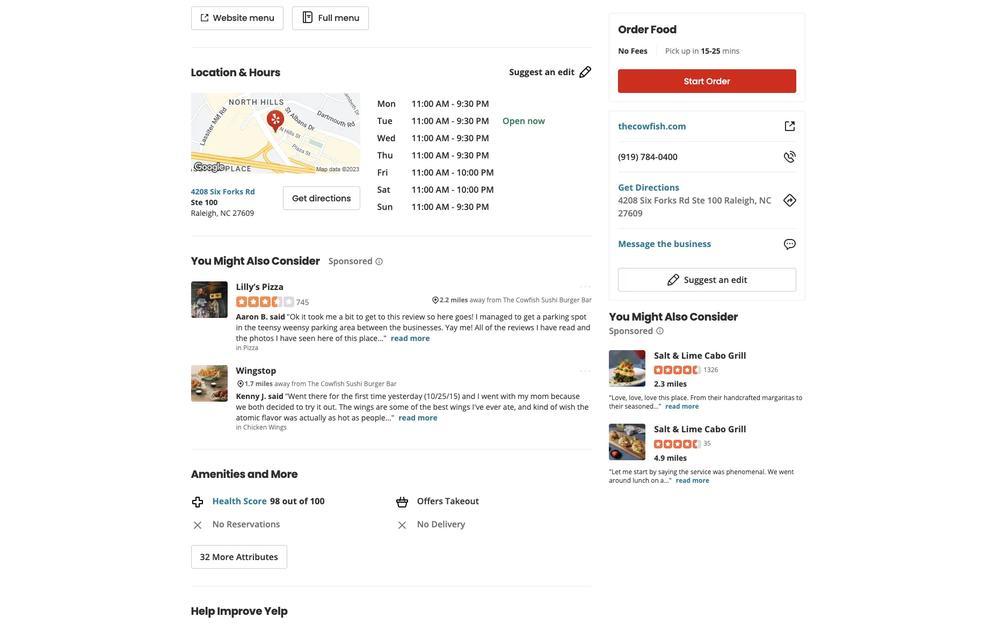 Task type: describe. For each thing, give the bounding box(es) containing it.
2.2
[[440, 295, 449, 305]]

grill for 2.3 miles
[[728, 349, 746, 361]]

745
[[296, 297, 309, 307]]

the left best
[[420, 402, 431, 412]]

"went there for the first time yesterday (10/25/15) and i went with my mom because we both decided to try it out. the wings are some of the best wings i've ever ate, and kind of wish the atomic flavor was actually as hot as people…"
[[236, 391, 589, 423]]

a…"
[[661, 476, 672, 485]]

mon
[[377, 98, 396, 110]]

open
[[503, 115, 525, 127]]

and up i've
[[462, 391, 475, 401]]

ate,
[[503, 402, 516, 412]]

read inside "ok it took me a bit to get to this review so here goes! i managed to get a parking spot in the teensy weensy parking area between the businesses. yay me! all of the reviews i have read and the photos i have seen here of this place…"
[[559, 322, 575, 333]]

pm for sat
[[481, 184, 494, 196]]

amenities
[[191, 467, 245, 482]]

in right up in the right top of the page
[[693, 46, 699, 56]]

in chicken wings
[[236, 423, 287, 432]]

of down area
[[335, 333, 343, 343]]

of right 'all'
[[485, 322, 492, 333]]

lime for 4.9 miles
[[681, 423, 702, 435]]

message
[[618, 238, 655, 250]]

edit inside button
[[731, 274, 748, 286]]

no for no delivery
[[417, 518, 429, 530]]

j.
[[262, 391, 266, 401]]

27609 inside 4208 six forks rd ste 100 raleigh, nc 27609
[[233, 208, 254, 218]]

- for tue
[[452, 115, 455, 127]]

2.3 miles
[[654, 379, 687, 389]]

handcrafted
[[724, 393, 761, 403]]

4.5 star rating image for 2.3 miles
[[654, 366, 702, 375]]

love,
[[629, 393, 643, 403]]

lunch
[[633, 476, 649, 485]]

place…"
[[359, 333, 387, 343]]

reviews
[[508, 322, 534, 333]]

in left the photos
[[236, 343, 242, 353]]

0 vertical spatial might
[[214, 254, 245, 269]]

service
[[691, 467, 711, 477]]

10:00 for fri
[[457, 167, 479, 178]]

because
[[551, 391, 580, 401]]

we
[[236, 402, 246, 412]]

2.3
[[654, 379, 665, 389]]

1 vertical spatial 16 info v2 image
[[656, 327, 664, 335]]

24 medical v2 image
[[191, 496, 204, 508]]

1 vertical spatial might
[[632, 309, 663, 324]]

0 vertical spatial more
[[271, 467, 298, 482]]

out.
[[323, 402, 337, 412]]

aaron b. said
[[236, 312, 285, 322]]

more inside dropdown button
[[212, 551, 234, 563]]

full menu link
[[292, 6, 369, 30]]

teensy
[[258, 322, 281, 333]]

0 vertical spatial sponsored
[[329, 255, 373, 267]]

directions
[[636, 182, 680, 193]]

get directions link
[[283, 186, 360, 210]]

website
[[213, 12, 247, 24]]

no for no reservations
[[212, 518, 224, 530]]

100 for 4208 six forks rd ste 100 raleigh, nc 27609
[[205, 197, 218, 207]]

1326
[[704, 365, 718, 374]]

and down my
[[518, 402, 531, 412]]

of down yesterday
[[411, 402, 418, 412]]

(919)
[[618, 151, 638, 163]]

"went
[[285, 391, 307, 401]]

pm for fri
[[481, 167, 494, 178]]

32 more attributes
[[200, 551, 278, 563]]

cabo for 2.3 miles
[[705, 349, 726, 361]]

0 horizontal spatial parking
[[311, 322, 338, 333]]

some
[[389, 402, 409, 412]]

24 phone v2 image
[[783, 150, 796, 163]]

read more for read more link under 2.3 miles at the bottom right of the page
[[666, 402, 699, 411]]

me inside '"let me start by saying the service was phenomenal. we went around lunch on a…"'
[[623, 467, 632, 477]]

was inside '"let me start by saying the service was phenomenal. we went around lunch on a…"'
[[713, 467, 725, 477]]

chicken
[[243, 423, 267, 432]]

the for 1.7 miles
[[308, 379, 319, 389]]

seasoned…"
[[625, 402, 661, 411]]

all
[[475, 322, 483, 333]]

of inside the 'amenities and more' element
[[299, 495, 308, 507]]

it inside "ok it took me a bit to get to this review so here goes! i managed to get a parking spot in the teensy weensy parking area between the businesses. yay me! all of the reviews i have read and the photos i have seen here of this place…"
[[302, 312, 306, 322]]

32 more attributes button
[[191, 545, 287, 569]]

no fees
[[618, 46, 648, 56]]

get directions
[[292, 192, 351, 204]]

salt & lime cabo grill link for 4.9 miles
[[654, 423, 746, 435]]

miles for 4.9
[[667, 453, 687, 463]]

fri
[[377, 167, 388, 178]]

the right wish
[[577, 402, 589, 412]]

read more for read more link on the right of the a…"
[[676, 476, 710, 485]]

location & hours element
[[174, 47, 609, 219]]

pizza for in pizza
[[243, 343, 258, 353]]

0 horizontal spatial their
[[609, 402, 623, 411]]

order inside button
[[706, 75, 730, 87]]

1 horizontal spatial this
[[387, 312, 400, 322]]

pizza for lilly's pizza
[[262, 281, 284, 293]]

i up 'all'
[[476, 312, 478, 322]]

4.9
[[654, 453, 665, 463]]

0 vertical spatial &
[[239, 65, 247, 80]]

managed
[[480, 312, 513, 322]]

forks inside 4208 six forks rd ste 100 raleigh, nc 27609
[[223, 186, 243, 197]]

1 wings from the left
[[354, 402, 374, 412]]

full menu
[[318, 12, 360, 24]]

in left chicken
[[236, 423, 242, 432]]

1 horizontal spatial their
[[708, 393, 722, 403]]

away for 2.2 miles
[[470, 295, 485, 305]]

takeout
[[445, 495, 479, 507]]

- for fri
[[452, 167, 455, 178]]

out
[[282, 495, 297, 507]]

food
[[651, 22, 677, 37]]

wings
[[269, 423, 287, 432]]

read for read more link under 2.3 miles at the bottom right of the page
[[666, 402, 680, 411]]

i inside "went there for the first time yesterday (10/25/15) and i went with my mom because we both decided to try it out. the wings are some of the best wings i've ever ate, and kind of wish the atomic flavor was actually as hot as people…"
[[477, 391, 480, 401]]

0 vertical spatial 16 info v2 image
[[375, 257, 383, 266]]

1 horizontal spatial parking
[[543, 312, 569, 322]]

0 horizontal spatial also
[[247, 254, 270, 269]]

the inside 'button'
[[657, 238, 672, 250]]

up
[[681, 46, 691, 56]]

read for read more link on the right of the a…"
[[676, 476, 691, 485]]

now
[[528, 115, 545, 127]]

2 wings from the left
[[450, 402, 470, 412]]

24 pencil v2 image
[[667, 273, 680, 286]]

salt & lime cabo grill image for 2.3
[[609, 350, 646, 387]]

i right reviews
[[536, 322, 538, 333]]

edit inside location & hours element
[[558, 66, 575, 78]]

start order
[[684, 75, 730, 87]]

help
[[191, 604, 215, 619]]

in pizza
[[236, 343, 258, 353]]

98
[[270, 495, 280, 507]]

from
[[691, 393, 706, 403]]

this inside "love, love, love this place. from their handcrafted margaritas to their seasoned…"
[[659, 393, 670, 403]]

more for read more link on the right of the a…"
[[692, 476, 710, 485]]

"love, love, love this place. from their handcrafted margaritas to their seasoned…"
[[609, 393, 803, 411]]

raleigh, inside 4208 six forks rd ste 100 raleigh, nc 27609
[[191, 208, 218, 218]]

was inside "went there for the first time yesterday (10/25/15) and i went with my mom because we both decided to try it out. the wings are some of the best wings i've ever ate, and kind of wish the atomic flavor was actually as hot as people…"
[[284, 413, 297, 423]]

first
[[355, 391, 369, 401]]

read more link down 'some'
[[399, 413, 438, 423]]

100 inside 'get directions 4208 six forks rd ste 100 raleigh, nc 27609'
[[707, 194, 722, 206]]

consider for the bottommost 16 info v2 'image'
[[690, 309, 738, 324]]

thecowfish.com
[[618, 120, 686, 132]]

11:00 am - 9:30 pm for wed
[[412, 132, 489, 144]]

me!
[[460, 322, 473, 333]]

kenny j. said
[[236, 391, 284, 401]]

read more link down 2.3 miles at the bottom right of the page
[[666, 402, 699, 411]]

cowfish for 2.2 miles
[[516, 295, 540, 305]]

ste inside 'get directions 4208 six forks rd ste 100 raleigh, nc 27609'
[[692, 194, 705, 206]]

six inside 'get directions 4208 six forks rd ste 100 raleigh, nc 27609'
[[640, 194, 652, 206]]

read for read more link under businesses.
[[391, 333, 408, 343]]

pick
[[666, 46, 679, 56]]

start
[[634, 467, 648, 477]]

sushi for 1.7 miles away from the cowfish sushi burger bar
[[346, 379, 362, 389]]

the right between
[[390, 322, 401, 333]]

11:00 am - 10:00 pm for sat
[[412, 184, 494, 196]]

sat
[[377, 184, 390, 196]]

bit
[[345, 312, 354, 322]]

16 marker v2 image for 1.7
[[236, 380, 245, 388]]

of right kind
[[550, 402, 558, 412]]

hot
[[338, 413, 350, 423]]

yesterday
[[388, 391, 422, 401]]

pm for wed
[[476, 132, 489, 144]]

cabo for 4.9 miles
[[705, 423, 726, 435]]

offers takeout
[[417, 495, 479, 507]]

from for 2.2 miles
[[487, 295, 502, 305]]

bar for 2.2 miles away from the cowfish sushi burger bar
[[582, 295, 592, 305]]

start order button
[[618, 69, 796, 93]]

an inside location & hours element
[[545, 66, 556, 78]]

said for lilly's pizza
[[270, 312, 285, 322]]

kind
[[533, 402, 548, 412]]

11:00 for wed
[[412, 132, 434, 144]]

1 get from the left
[[365, 312, 376, 322]]

the inside "went there for the first time yesterday (10/25/15) and i went with my mom because we both decided to try it out. the wings are some of the best wings i've ever ate, and kind of wish the atomic flavor was actually as hot as people…"
[[339, 402, 352, 412]]

wingstop link
[[236, 365, 276, 377]]

am for sat
[[436, 184, 450, 196]]

flavor
[[262, 413, 282, 423]]

- for thu
[[452, 149, 455, 161]]

wed
[[377, 132, 396, 144]]

health score 98 out of 100
[[212, 495, 325, 507]]

and up score
[[248, 467, 269, 482]]

with
[[501, 391, 516, 401]]

rd inside 4208 six forks rd ste 100 raleigh, nc 27609
[[245, 186, 255, 197]]

salt & lime cabo grill image for 4.9
[[609, 424, 646, 461]]

order food
[[618, 22, 677, 37]]

to inside "love, love, love this place. from their handcrafted margaritas to their seasoned…"
[[797, 393, 803, 403]]

directions
[[309, 192, 351, 204]]

1 horizontal spatial have
[[540, 322, 557, 333]]

11:00 am - 9:30 pm for mon
[[412, 98, 489, 110]]

photos
[[250, 333, 274, 343]]

27609 inside 'get directions 4208 six forks rd ste 100 raleigh, nc 27609'
[[618, 207, 643, 219]]



Task type: locate. For each thing, give the bounding box(es) containing it.
1 vertical spatial an
[[719, 274, 729, 286]]

and down spot
[[577, 322, 591, 333]]

1 vertical spatial salt & lime cabo grill link
[[654, 423, 746, 435]]

24 external link v2 image
[[783, 120, 796, 133]]

burger up spot
[[559, 295, 580, 305]]

went inside '"let me start by saying the service was phenomenal. we went around lunch on a…"'
[[779, 467, 794, 477]]

11:00 am - 10:00 pm
[[412, 167, 494, 178], [412, 184, 494, 196]]

9:30 for wed
[[457, 132, 474, 144]]

sushi for 2.2 miles away from the cowfish sushi burger bar
[[542, 295, 558, 305]]

- for sat
[[452, 184, 455, 196]]

message the business
[[618, 238, 711, 250]]

more for read more link below 'some'
[[418, 413, 438, 423]]

0 vertical spatial consider
[[272, 254, 320, 269]]

1 11:00 am - 9:30 pm from the top
[[412, 98, 489, 110]]

11:00 right mon
[[412, 98, 434, 110]]

to inside "went there for the first time yesterday (10/25/15) and i went with my mom because we both decided to try it out. the wings are some of the best wings i've ever ate, and kind of wish the atomic flavor was actually as hot as people…"
[[296, 402, 303, 412]]

their
[[708, 393, 722, 403], [609, 402, 623, 411]]

weensy
[[283, 322, 309, 333]]

this right love
[[659, 393, 670, 403]]

24 more v2 image
[[579, 281, 592, 293]]

pm
[[476, 98, 489, 110], [476, 115, 489, 127], [476, 132, 489, 144], [476, 149, 489, 161], [481, 167, 494, 178], [481, 184, 494, 196], [476, 201, 489, 213]]

0 vertical spatial 16 marker v2 image
[[431, 296, 440, 304]]

menu inside "link"
[[249, 12, 274, 24]]

suggest an edit inside location & hours element
[[509, 66, 575, 78]]

suggest up open now
[[509, 66, 543, 78]]

the right for
[[341, 391, 353, 401]]

1 horizontal spatial away
[[470, 295, 485, 305]]

as
[[328, 413, 336, 423], [352, 413, 359, 423]]

2.2 miles away from the cowfish sushi burger bar
[[440, 295, 592, 305]]

0 horizontal spatial consider
[[272, 254, 320, 269]]

9:30 for sun
[[457, 201, 474, 213]]

salt for 4.9
[[654, 423, 671, 435]]

suggest an edit left 24 pencil v2 image at the right top
[[509, 66, 575, 78]]

0 horizontal spatial a
[[339, 312, 343, 322]]

review
[[402, 312, 425, 322]]

2 a from the left
[[537, 312, 541, 322]]

- for sun
[[452, 201, 455, 213]]

7 - from the top
[[452, 201, 455, 213]]

1 vertical spatial said
[[268, 391, 284, 401]]

more up "out"
[[271, 467, 298, 482]]

more right the saying
[[692, 476, 710, 485]]

it inside "went there for the first time yesterday (10/25/15) and i went with my mom because we both decided to try it out. the wings are some of the best wings i've ever ate, and kind of wish the atomic flavor was actually as hot as people…"
[[317, 402, 321, 412]]

& for 4.9
[[673, 423, 679, 435]]

get directions link
[[618, 182, 680, 193]]

nc inside 4208 six forks rd ste 100 raleigh, nc 27609
[[220, 208, 231, 218]]

mins
[[723, 46, 740, 56]]

1 salt & lime cabo grill image from the top
[[609, 350, 646, 387]]

5 - from the top
[[452, 167, 455, 178]]

yay
[[446, 322, 458, 333]]

2 11:00 am - 10:00 pm from the top
[[412, 184, 494, 196]]

2 menu from the left
[[335, 12, 360, 24]]

1 horizontal spatial sponsored
[[609, 325, 653, 337]]

lilly's pizza image
[[191, 281, 227, 318]]

tue
[[377, 115, 393, 127]]

2 cabo from the top
[[705, 423, 726, 435]]

-
[[452, 98, 455, 110], [452, 115, 455, 127], [452, 132, 455, 144], [452, 149, 455, 161], [452, 167, 455, 178], [452, 184, 455, 196], [452, 201, 455, 213]]

2 grill from the top
[[728, 423, 746, 435]]

are
[[376, 402, 387, 412]]

map image
[[191, 93, 360, 173]]

4 11:00 from the top
[[412, 149, 434, 161]]

100 for health score 98 out of 100
[[310, 495, 325, 507]]

& up 2.3 miles at the bottom right of the page
[[673, 349, 679, 361]]

read more for read more link under businesses.
[[391, 333, 430, 343]]

nc left 24 directions v2 image
[[759, 194, 772, 206]]

0 horizontal spatial more
[[212, 551, 234, 563]]

0 horizontal spatial raleigh,
[[191, 208, 218, 218]]

3 - from the top
[[452, 132, 455, 144]]

11:00 am - 9:30 pm for sun
[[412, 201, 489, 213]]

0 vertical spatial here
[[437, 312, 453, 322]]

0 vertical spatial parking
[[543, 312, 569, 322]]

the left the photos
[[236, 333, 248, 343]]

consider up 745
[[272, 254, 320, 269]]

love
[[645, 393, 657, 403]]

margaritas
[[762, 393, 795, 403]]

0 vertical spatial 11:00 am - 10:00 pm
[[412, 167, 494, 178]]

health
[[212, 495, 241, 507]]

2 horizontal spatial no
[[618, 46, 629, 56]]

0 horizontal spatial wings
[[354, 402, 374, 412]]

in down aaron on the left of page
[[236, 322, 243, 333]]

pm for thu
[[476, 149, 489, 161]]

1 salt & lime cabo grill from the top
[[654, 349, 746, 361]]

11:00 for mon
[[412, 98, 434, 110]]

cowfish
[[516, 295, 540, 305], [321, 379, 345, 389]]

the up "there"
[[308, 379, 319, 389]]

pizza up 3.5 star rating 'image'
[[262, 281, 284, 293]]

as down out.
[[328, 413, 336, 423]]

0 horizontal spatial 27609
[[233, 208, 254, 218]]

0 horizontal spatial 4208
[[191, 186, 208, 197]]

grill for 4.9 miles
[[728, 423, 746, 435]]

1 vertical spatial you might also consider
[[609, 309, 738, 324]]

salt & lime cabo grill for 2.3 miles
[[654, 349, 746, 361]]

11:00 right tue
[[412, 115, 434, 127]]

1 horizontal spatial the
[[339, 402, 352, 412]]

24 directions v2 image
[[783, 194, 796, 207]]

2 9:30 from the top
[[457, 115, 474, 127]]

3 11:00 am - 9:30 pm from the top
[[412, 132, 489, 144]]

0 vertical spatial burger
[[559, 295, 580, 305]]

2 vertical spatial &
[[673, 423, 679, 435]]

100 inside 4208 six forks rd ste 100 raleigh, nc 27609
[[205, 197, 218, 207]]

went for we
[[779, 467, 794, 477]]

24 pencil v2 image
[[579, 66, 592, 79]]

get for get directions
[[292, 192, 307, 204]]

9:30 for tue
[[457, 115, 474, 127]]

3.5 star rating image
[[236, 297, 294, 307]]

read
[[559, 322, 575, 333], [391, 333, 408, 343], [666, 402, 680, 411], [399, 413, 416, 423], [676, 476, 691, 485]]

get inside location & hours element
[[292, 192, 307, 204]]

me inside "ok it took me a bit to get to this review so here goes! i managed to get a parking spot in the teensy weensy parking area between the businesses. yay me! all of the reviews i have read and the photos i have seen here of this place…"
[[326, 312, 337, 322]]

ste inside 4208 six forks rd ste 100 raleigh, nc 27609
[[191, 197, 203, 207]]

0 horizontal spatial 16 marker v2 image
[[236, 380, 245, 388]]

5 9:30 from the top
[[457, 201, 474, 213]]

0 vertical spatial grill
[[728, 349, 746, 361]]

0 horizontal spatial burger
[[364, 379, 385, 389]]

0 vertical spatial suggest
[[509, 66, 543, 78]]

1 horizontal spatial consider
[[690, 309, 738, 324]]

1 horizontal spatial nc
[[759, 194, 772, 206]]

0 vertical spatial raleigh,
[[724, 194, 757, 206]]

rd inside 'get directions 4208 six forks rd ste 100 raleigh, nc 27609'
[[679, 194, 690, 206]]

1 vertical spatial you
[[609, 309, 630, 324]]

24 message v2 image
[[783, 238, 796, 251]]

0 horizontal spatial me
[[326, 312, 337, 322]]

10:00 for sat
[[457, 184, 479, 196]]

place.
[[671, 393, 689, 403]]

3 11:00 from the top
[[412, 132, 434, 144]]

7 11:00 from the top
[[412, 201, 434, 213]]

11:00 right wed
[[412, 132, 434, 144]]

4 - from the top
[[452, 149, 455, 161]]

& up 4.9 miles
[[673, 423, 679, 435]]

suggest inside suggest an edit link
[[509, 66, 543, 78]]

raleigh, inside 'get directions 4208 six forks rd ste 100 raleigh, nc 27609'
[[724, 194, 757, 206]]

read more for read more link below 'some'
[[399, 413, 438, 423]]

you might also consider down 24 pencil v2 icon
[[609, 309, 738, 324]]

0 vertical spatial you
[[191, 254, 212, 269]]

"let me start by saying the service was phenomenal. we went around lunch on a…"
[[609, 467, 794, 485]]

2 salt & lime cabo grill from the top
[[654, 423, 746, 435]]

0 vertical spatial salt & lime cabo grill
[[654, 349, 746, 361]]

1 vertical spatial it
[[317, 402, 321, 412]]

1 horizontal spatial edit
[[731, 274, 748, 286]]

am for mon
[[436, 98, 450, 110]]

i down teensy
[[276, 333, 278, 343]]

from up "went
[[292, 379, 306, 389]]

read more down 'some'
[[399, 413, 438, 423]]

read more down businesses.
[[391, 333, 430, 343]]

am for tue
[[436, 115, 450, 127]]

burger for 2.2 miles away from the cowfish sushi burger bar
[[559, 295, 580, 305]]

location & hours
[[191, 65, 281, 80]]

1 11:00 am - 10:00 pm from the top
[[412, 167, 494, 178]]

the inside '"let me start by saying the service was phenomenal. we went around lunch on a…"'
[[679, 467, 689, 477]]

the up managed
[[503, 295, 514, 305]]

4.5 star rating image up 4.9 miles
[[654, 440, 702, 449]]

no left fees
[[618, 46, 629, 56]]

27609
[[618, 207, 643, 219], [233, 208, 254, 218]]

grill up handcrafted
[[728, 349, 746, 361]]

1 vertical spatial cabo
[[705, 423, 726, 435]]

there
[[309, 391, 327, 401]]

1.7
[[245, 379, 254, 389]]

an inside button
[[719, 274, 729, 286]]

salt & lime cabo grill up 1326
[[654, 349, 746, 361]]

4 9:30 from the top
[[457, 149, 474, 161]]

went inside "went there for the first time yesterday (10/25/15) and i went with my mom because we both decided to try it out. the wings are some of the best wings i've ever ate, and kind of wish the atomic flavor was actually as hot as people…"
[[481, 391, 499, 401]]

bar up the time
[[386, 379, 397, 389]]

0 horizontal spatial here
[[317, 333, 334, 343]]

0 vertical spatial also
[[247, 254, 270, 269]]

salt & lime cabo grill link for 2.3 miles
[[654, 349, 746, 361]]

b.
[[261, 312, 268, 322]]

1 horizontal spatial also
[[665, 309, 688, 324]]

my
[[518, 391, 529, 401]]

raleigh,
[[724, 194, 757, 206], [191, 208, 218, 218]]

1 vertical spatial salt
[[654, 423, 671, 435]]

salt up 4.9
[[654, 423, 671, 435]]

six
[[210, 186, 221, 197], [640, 194, 652, 206]]

5 am from the top
[[436, 167, 450, 178]]

1 cabo from the top
[[705, 349, 726, 361]]

location
[[191, 65, 237, 80]]

1 11:00 from the top
[[412, 98, 434, 110]]

1 lime from the top
[[681, 349, 702, 361]]

1.7 miles away from the cowfish sushi burger bar
[[245, 379, 397, 389]]

1 horizontal spatial was
[[713, 467, 725, 477]]

menu
[[249, 12, 274, 24], [335, 12, 360, 24]]

2 11:00 am - 9:30 pm from the top
[[412, 115, 489, 127]]

me right "let
[[623, 467, 632, 477]]

aaron
[[236, 312, 259, 322]]

away up "went
[[274, 379, 290, 389]]

the down managed
[[494, 322, 506, 333]]

salt & lime cabo grill link up 1326
[[654, 349, 746, 361]]

0 vertical spatial salt & lime cabo grill image
[[609, 350, 646, 387]]

nc down 4208 six forks rd 'link'
[[220, 208, 231, 218]]

of
[[485, 322, 492, 333], [335, 333, 343, 343], [411, 402, 418, 412], [550, 402, 558, 412], [299, 495, 308, 507]]

suggest inside suggest an edit button
[[684, 274, 717, 286]]

in inside "ok it took me a bit to get to this review so here goes! i managed to get a parking spot in the teensy weensy parking area between the businesses. yay me! all of the reviews i have read and the photos i have seen here of this place…"
[[236, 322, 243, 333]]

4208 six forks rd link
[[191, 186, 255, 197]]

1 vertical spatial sushi
[[346, 379, 362, 389]]

"let
[[609, 467, 621, 477]]

2 vertical spatial this
[[659, 393, 670, 403]]

4 am from the top
[[436, 149, 450, 161]]

an right 24 pencil v2 icon
[[719, 274, 729, 286]]

businesses.
[[403, 322, 444, 333]]

11:00 am - 10:00 pm for fri
[[412, 167, 494, 178]]

4 11:00 am - 9:30 pm from the top
[[412, 149, 489, 161]]

read more down 2.3 miles at the bottom right of the page
[[666, 402, 699, 411]]

miles for 1.7
[[256, 379, 273, 389]]

1 10:00 from the top
[[457, 167, 479, 178]]

menu for website menu
[[249, 12, 274, 24]]

get for get directions 4208 six forks rd ste 100 raleigh, nc 27609
[[618, 182, 633, 193]]

website menu
[[213, 12, 274, 24]]

1 horizontal spatial ste
[[692, 194, 705, 206]]

&
[[239, 65, 247, 80], [673, 349, 679, 361], [673, 423, 679, 435]]

yelp
[[264, 604, 288, 619]]

24 more v2 image
[[579, 365, 592, 377]]

15-
[[701, 46, 712, 56]]

ste down 4208 six forks rd 'link'
[[191, 197, 203, 207]]

people…"
[[361, 413, 394, 423]]

sun
[[377, 201, 393, 213]]

read more link down businesses.
[[391, 333, 430, 343]]

100 inside the 'amenities and more' element
[[310, 495, 325, 507]]

5 11:00 from the top
[[412, 167, 434, 178]]

2 4.5 star rating image from the top
[[654, 440, 702, 449]]

(919) 784-0400
[[618, 151, 678, 163]]

1 horizontal spatial you might also consider
[[609, 309, 738, 324]]

0 vertical spatial you might also consider
[[191, 254, 320, 269]]

24 close v2 image
[[191, 519, 204, 531]]

health score link
[[212, 495, 267, 507]]

1 4.5 star rating image from the top
[[654, 366, 702, 375]]

pm for mon
[[476, 98, 489, 110]]

1 vertical spatial raleigh,
[[191, 208, 218, 218]]

0 horizontal spatial bar
[[386, 379, 397, 389]]

sponsored
[[329, 255, 373, 267], [609, 325, 653, 337]]

salt & lime cabo grill up 35
[[654, 423, 746, 435]]

1 vertical spatial suggest an edit
[[684, 274, 748, 286]]

pm for tue
[[476, 115, 489, 127]]

forks inside 'get directions 4208 six forks rd ste 100 raleigh, nc 27609'
[[654, 194, 677, 206]]

am for fri
[[436, 167, 450, 178]]

7 am from the top
[[436, 201, 450, 213]]

1 horizontal spatial raleigh,
[[724, 194, 757, 206]]

get
[[618, 182, 633, 193], [292, 192, 307, 204]]

kenny
[[236, 391, 260, 401]]

miles right 2.2
[[451, 295, 468, 305]]

six inside 4208 six forks rd ste 100 raleigh, nc 27609
[[210, 186, 221, 197]]

also down 24 pencil v2 icon
[[665, 309, 688, 324]]

24 menu v2 image
[[301, 11, 314, 24]]

no delivery
[[417, 518, 465, 530]]

4.5 star rating image
[[654, 366, 702, 375], [654, 440, 702, 449]]

pm for sun
[[476, 201, 489, 213]]

bar for 1.7 miles away from the cowfish sushi burger bar
[[386, 379, 397, 389]]

"love,
[[609, 393, 627, 403]]

1 vertical spatial this
[[345, 333, 357, 343]]

4.5 star rating image for 4.9 miles
[[654, 440, 702, 449]]

11:00 for sat
[[412, 184, 434, 196]]

4.9 miles
[[654, 453, 687, 463]]

am for wed
[[436, 132, 450, 144]]

full
[[318, 12, 333, 24]]

their right from
[[708, 393, 722, 403]]

message the business button
[[618, 238, 711, 250]]

0 horizontal spatial have
[[280, 333, 297, 343]]

salt & lime cabo grill image
[[609, 350, 646, 387], [609, 424, 646, 461]]

1 menu from the left
[[249, 12, 274, 24]]

the for 2.2 miles
[[503, 295, 514, 305]]

11:00 right thu
[[412, 149, 434, 161]]

0 horizontal spatial order
[[618, 22, 649, 37]]

0 horizontal spatial sushi
[[346, 379, 362, 389]]

saying
[[658, 467, 677, 477]]

0 vertical spatial an
[[545, 66, 556, 78]]

salt & lime cabo grill image up love,
[[609, 350, 646, 387]]

have down weensy
[[280, 333, 297, 343]]

- for wed
[[452, 132, 455, 144]]

cowfish up reviews
[[516, 295, 540, 305]]

their left love,
[[609, 402, 623, 411]]

11:00 for fri
[[412, 167, 434, 178]]

wingstop image
[[191, 365, 227, 402]]

grill down handcrafted
[[728, 423, 746, 435]]

16 marker v2 image
[[431, 296, 440, 304], [236, 380, 245, 388]]

11:00 for tue
[[412, 115, 434, 127]]

0 horizontal spatial ste
[[191, 197, 203, 207]]

no reservations
[[212, 518, 280, 530]]

0 vertical spatial salt & lime cabo grill link
[[654, 349, 746, 361]]

offers
[[417, 495, 443, 507]]

- for mon
[[452, 98, 455, 110]]

4208 inside 'get directions 4208 six forks rd ste 100 raleigh, nc 27609'
[[618, 194, 638, 206]]

0 horizontal spatial get
[[365, 312, 376, 322]]

salt & lime cabo grill link up 35
[[654, 423, 746, 435]]

1 horizontal spatial forks
[[654, 194, 677, 206]]

1 horizontal spatial burger
[[559, 295, 580, 305]]

was
[[284, 413, 297, 423], [713, 467, 725, 477]]

away for 1.7 miles
[[274, 379, 290, 389]]

1 horizontal spatial get
[[524, 312, 535, 322]]

0 vertical spatial was
[[284, 413, 297, 423]]

you up lilly's pizza image
[[191, 254, 212, 269]]

wings
[[354, 402, 374, 412], [450, 402, 470, 412]]

a left the bit
[[339, 312, 343, 322]]

read more link right the a…"
[[676, 476, 710, 485]]

lime for 2.3 miles
[[681, 349, 702, 361]]

1 vertical spatial also
[[665, 309, 688, 324]]

1 salt & lime cabo grill link from the top
[[654, 349, 746, 361]]

24 close v2 image
[[396, 519, 409, 531]]

to right the margaritas
[[797, 393, 803, 403]]

11:00 right the fri
[[412, 167, 434, 178]]

1 vertical spatial went
[[779, 467, 794, 477]]

lilly's
[[236, 281, 260, 293]]

the down aaron on the left of page
[[245, 322, 256, 333]]

0 vertical spatial lime
[[681, 349, 702, 361]]

this down area
[[345, 333, 357, 343]]

you right spot
[[609, 309, 630, 324]]

100 down 4208 six forks rd 'link'
[[205, 197, 218, 207]]

menu right website at the top left
[[249, 12, 274, 24]]

raleigh, left 24 directions v2 image
[[724, 194, 757, 206]]

0 vertical spatial went
[[481, 391, 499, 401]]

lime down "love, love, love this place. from their handcrafted margaritas to their seasoned…"
[[681, 423, 702, 435]]

0 vertical spatial away
[[470, 295, 485, 305]]

2 10:00 from the top
[[457, 184, 479, 196]]

16 marker v2 image for 2.2
[[431, 296, 440, 304]]

menu for full menu
[[335, 12, 360, 24]]

9:30 for mon
[[457, 98, 474, 110]]

2 lime from the top
[[681, 423, 702, 435]]

pizza
[[262, 281, 284, 293], [243, 343, 258, 353]]

1 vertical spatial 16 marker v2 image
[[236, 380, 245, 388]]

am for thu
[[436, 149, 450, 161]]

2 salt from the top
[[654, 423, 671, 435]]

cowfish for 1.7 miles
[[321, 379, 345, 389]]

1 vertical spatial burger
[[364, 379, 385, 389]]

read more right the a…"
[[676, 476, 710, 485]]

1 vertical spatial away
[[274, 379, 290, 389]]

25
[[712, 46, 721, 56]]

9:30 for thu
[[457, 149, 474, 161]]

1 vertical spatial have
[[280, 333, 297, 343]]

more for read more link under 2.3 miles at the bottom right of the page
[[682, 402, 699, 411]]

went right we
[[779, 467, 794, 477]]

1 grill from the top
[[728, 349, 746, 361]]

from up managed
[[487, 295, 502, 305]]

spot
[[571, 312, 587, 322]]

1 horizontal spatial me
[[623, 467, 632, 477]]

100 right "out"
[[310, 495, 325, 507]]

0 horizontal spatial it
[[302, 312, 306, 322]]

to up reviews
[[515, 312, 522, 322]]

delivery
[[431, 518, 465, 530]]

0 vertical spatial 4.5 star rating image
[[654, 366, 702, 375]]

you might also consider up lilly's pizza link
[[191, 254, 320, 269]]

11:00
[[412, 98, 434, 110], [412, 115, 434, 127], [412, 132, 434, 144], [412, 149, 434, 161], [412, 167, 434, 178], [412, 184, 434, 196], [412, 201, 434, 213]]

1 9:30 from the top
[[457, 98, 474, 110]]

order right start
[[706, 75, 730, 87]]

you might also consider
[[191, 254, 320, 269], [609, 309, 738, 324]]

suggest an edit button
[[618, 268, 796, 291]]

4.5 star rating image up 2.3 miles at the bottom right of the page
[[654, 366, 702, 375]]

was down the decided
[[284, 413, 297, 423]]

3 am from the top
[[436, 132, 450, 144]]

1 salt from the top
[[654, 349, 671, 361]]

6 am from the top
[[436, 184, 450, 196]]

0 vertical spatial order
[[618, 22, 649, 37]]

0 vertical spatial it
[[302, 312, 306, 322]]

1 vertical spatial parking
[[311, 322, 338, 333]]

atomic
[[236, 413, 260, 423]]

fees
[[631, 46, 648, 56]]

to up between
[[378, 312, 385, 322]]

11:00 for thu
[[412, 149, 434, 161]]

6 11:00 from the top
[[412, 184, 434, 196]]

1 horizontal spatial rd
[[679, 194, 690, 206]]

an
[[545, 66, 556, 78], [719, 274, 729, 286]]

1 horizontal spatial suggest an edit
[[684, 274, 748, 286]]

1 horizontal spatial a
[[537, 312, 541, 322]]

salt up 2.3
[[654, 349, 671, 361]]

read down spot
[[559, 322, 575, 333]]

4208 inside 4208 six forks rd ste 100 raleigh, nc 27609
[[191, 186, 208, 197]]

best
[[433, 402, 448, 412]]

am for sun
[[436, 201, 450, 213]]

suggest right 24 pencil v2 icon
[[684, 274, 717, 286]]

1 horizontal spatial wings
[[450, 402, 470, 412]]

0 horizontal spatial get
[[292, 192, 307, 204]]

11:00 for sun
[[412, 201, 434, 213]]

1 horizontal spatial menu
[[335, 12, 360, 24]]

100 up business
[[707, 194, 722, 206]]

0 horizontal spatial might
[[214, 254, 245, 269]]

of right "out"
[[299, 495, 308, 507]]

0 vertical spatial sushi
[[542, 295, 558, 305]]

& for 2.3
[[673, 349, 679, 361]]

salt for 2.3
[[654, 349, 671, 361]]

to right the bit
[[356, 312, 363, 322]]

consider for the topmost 16 info v2 'image'
[[272, 254, 320, 269]]

2 salt & lime cabo grill image from the top
[[609, 424, 646, 461]]

1 horizontal spatial from
[[487, 295, 502, 305]]

5 11:00 am - 9:30 pm from the top
[[412, 201, 489, 213]]

2 get from the left
[[524, 312, 535, 322]]

6 - from the top
[[452, 184, 455, 196]]

16 external link v2 image
[[200, 13, 209, 22]]

2 - from the top
[[452, 115, 455, 127]]

said
[[270, 312, 285, 322], [268, 391, 284, 401]]

2 as from the left
[[352, 413, 359, 423]]

nc inside 'get directions 4208 six forks rd ste 100 raleigh, nc 27609'
[[759, 194, 772, 206]]

cabo up 35
[[705, 423, 726, 435]]

1 as from the left
[[328, 413, 336, 423]]

1 horizontal spatial 16 marker v2 image
[[431, 296, 440, 304]]

bar
[[582, 295, 592, 305], [386, 379, 397, 389]]

decided
[[266, 402, 294, 412]]

have right reviews
[[540, 322, 557, 333]]

2 am from the top
[[436, 115, 450, 127]]

0 vertical spatial nc
[[759, 194, 772, 206]]

miles up the saying
[[667, 453, 687, 463]]

went for i
[[481, 391, 499, 401]]

an left 24 pencil v2 image at the right top
[[545, 66, 556, 78]]

1 horizontal spatial six
[[640, 194, 652, 206]]

business
[[674, 238, 711, 250]]

16 marker v2 image up so
[[431, 296, 440, 304]]

3 9:30 from the top
[[457, 132, 474, 144]]

amenities and more element
[[174, 449, 601, 569]]

2 11:00 from the top
[[412, 115, 434, 127]]

1 vertical spatial 4.5 star rating image
[[654, 440, 702, 449]]

32
[[200, 551, 210, 563]]

said for wingstop
[[268, 391, 284, 401]]

1 horizontal spatial cowfish
[[516, 295, 540, 305]]

1 vertical spatial pizza
[[243, 343, 258, 353]]

read right the a…"
[[676, 476, 691, 485]]

burger for 1.7 miles away from the cowfish sushi burger bar
[[364, 379, 385, 389]]

was right 'service'
[[713, 467, 725, 477]]

0 horizontal spatial as
[[328, 413, 336, 423]]

miles for 2.3
[[667, 379, 687, 389]]

burger
[[559, 295, 580, 305], [364, 379, 385, 389]]

the up the hot
[[339, 402, 352, 412]]

more down best
[[418, 413, 438, 423]]

miles up place.
[[667, 379, 687, 389]]

& left 'hours'
[[239, 65, 247, 80]]

0400
[[658, 151, 678, 163]]

no for no fees
[[618, 46, 629, 56]]

hours
[[249, 65, 281, 80]]

1 - from the top
[[452, 98, 455, 110]]

784-
[[641, 151, 658, 163]]

from
[[487, 295, 502, 305], [292, 379, 306, 389]]

1 am from the top
[[436, 98, 450, 110]]

salt & lime cabo grill for 4.9 miles
[[654, 423, 746, 435]]

16 info v2 image
[[375, 257, 383, 266], [656, 327, 664, 335]]

suggest an edit inside button
[[684, 274, 748, 286]]

24 shopping v2 image
[[396, 496, 409, 508]]

0 horizontal spatial rd
[[245, 186, 255, 197]]

from for 1.7 miles
[[292, 379, 306, 389]]

more down businesses.
[[410, 333, 430, 343]]

get inside 'get directions 4208 six forks rd ste 100 raleigh, nc 27609'
[[618, 182, 633, 193]]

11:00 am - 9:30 pm for thu
[[412, 149, 489, 161]]

miles for 2.2
[[451, 295, 468, 305]]

2 salt & lime cabo grill link from the top
[[654, 423, 746, 435]]

wings down first
[[354, 402, 374, 412]]

read for read more link below 'some'
[[399, 413, 416, 423]]

1 a from the left
[[339, 312, 343, 322]]

this left the review
[[387, 312, 400, 322]]

and inside "ok it took me a bit to get to this review so here goes! i managed to get a parking spot in the teensy weensy parking area between the businesses. yay me! all of the reviews i have read and the photos i have seen here of this place…"
[[577, 322, 591, 333]]



Task type: vqa. For each thing, say whether or not it's contained in the screenshot.


